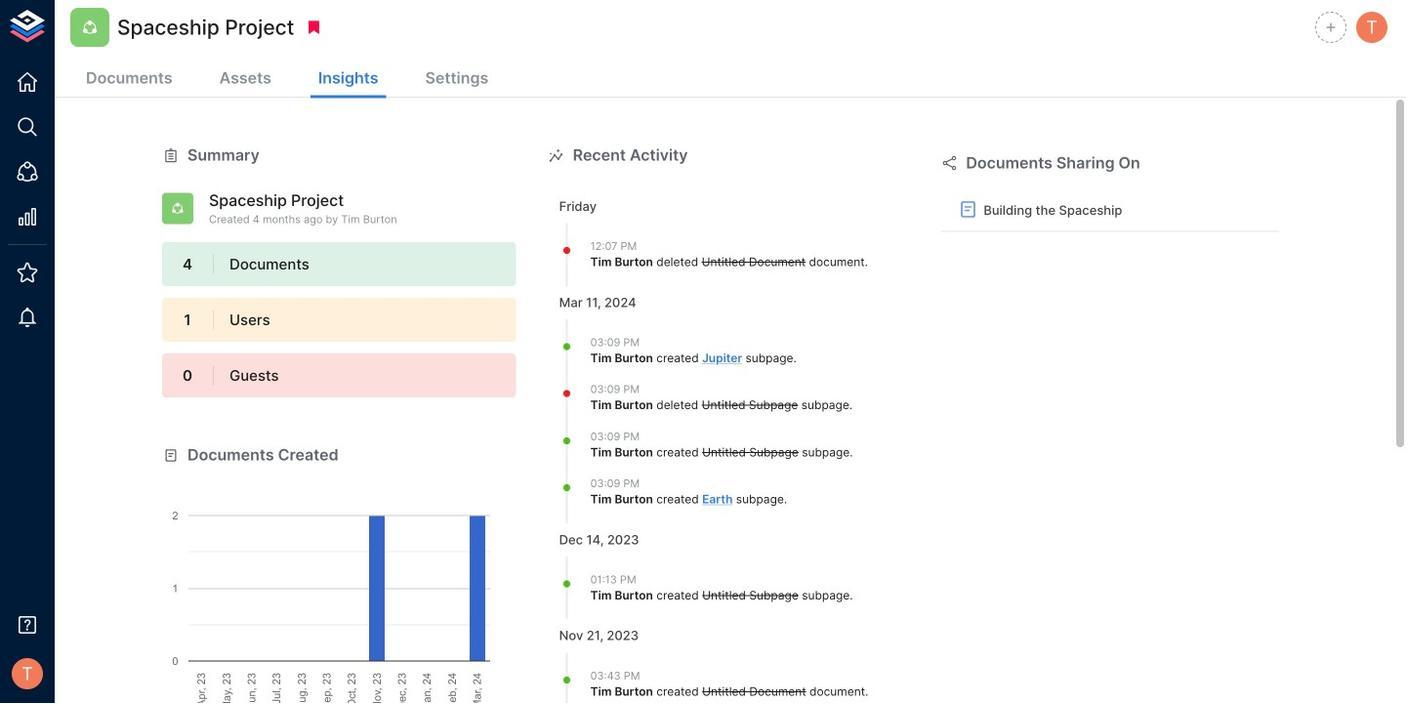 Task type: vqa. For each thing, say whether or not it's contained in the screenshot.
Remove Bookmark image
yes



Task type: describe. For each thing, give the bounding box(es) containing it.
remove bookmark image
[[305, 19, 323, 36]]

a chart. image
[[162, 466, 517, 703]]



Task type: locate. For each thing, give the bounding box(es) containing it.
a chart. element
[[162, 466, 517, 703]]



